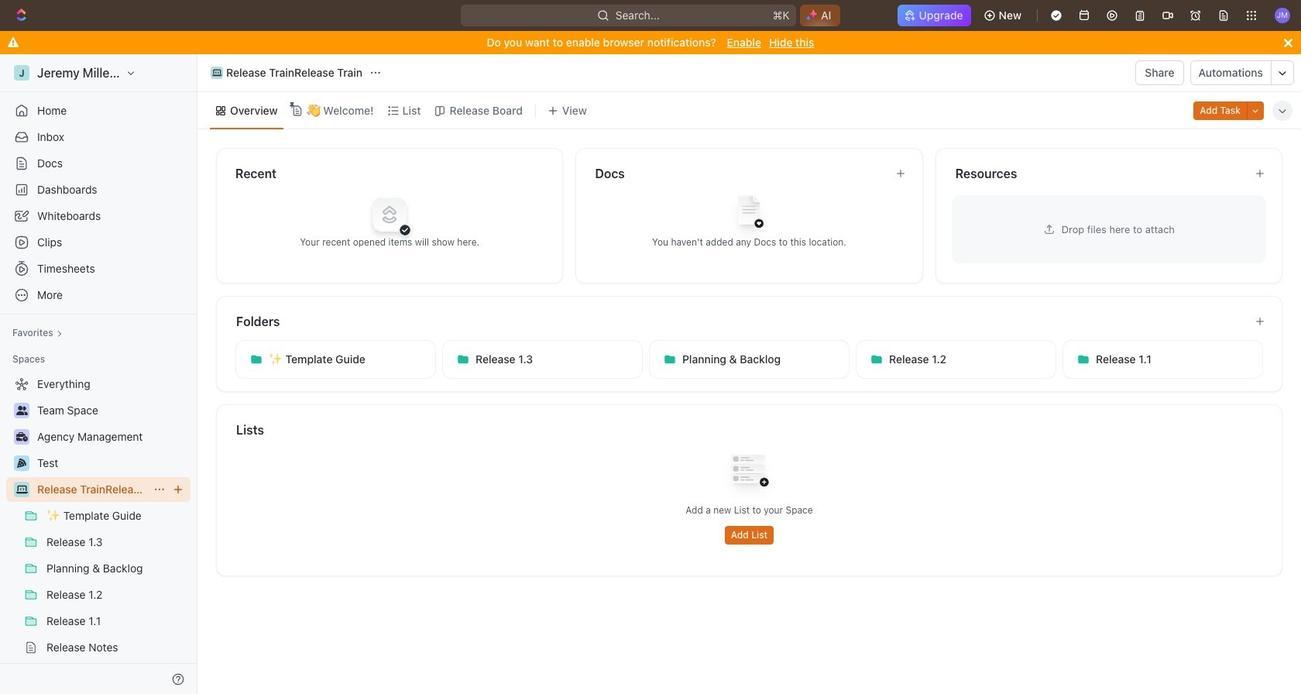 Task type: describe. For each thing, give the bounding box(es) containing it.
tree inside sidebar "navigation"
[[6, 372, 191, 694]]

pizza slice image
[[17, 459, 26, 468]]

jeremy miller's workspace, , element
[[14, 65, 29, 81]]

0 horizontal spatial laptop code image
[[16, 485, 27, 494]]



Task type: vqa. For each thing, say whether or not it's contained in the screenshot.
Subtasks
no



Task type: locate. For each thing, give the bounding box(es) containing it.
0 vertical spatial laptop code image
[[212, 69, 222, 77]]

no recent items image
[[359, 183, 421, 245]]

sidebar navigation
[[0, 54, 201, 694]]

1 vertical spatial laptop code image
[[16, 485, 27, 494]]

tree
[[6, 372, 191, 694]]

no most used docs image
[[718, 183, 780, 245]]

laptop code image
[[212, 69, 222, 77], [16, 485, 27, 494]]

no lists icon. image
[[718, 442, 780, 504]]

1 horizontal spatial laptop code image
[[212, 69, 222, 77]]

user group image
[[16, 406, 27, 415]]

business time image
[[16, 432, 27, 442]]



